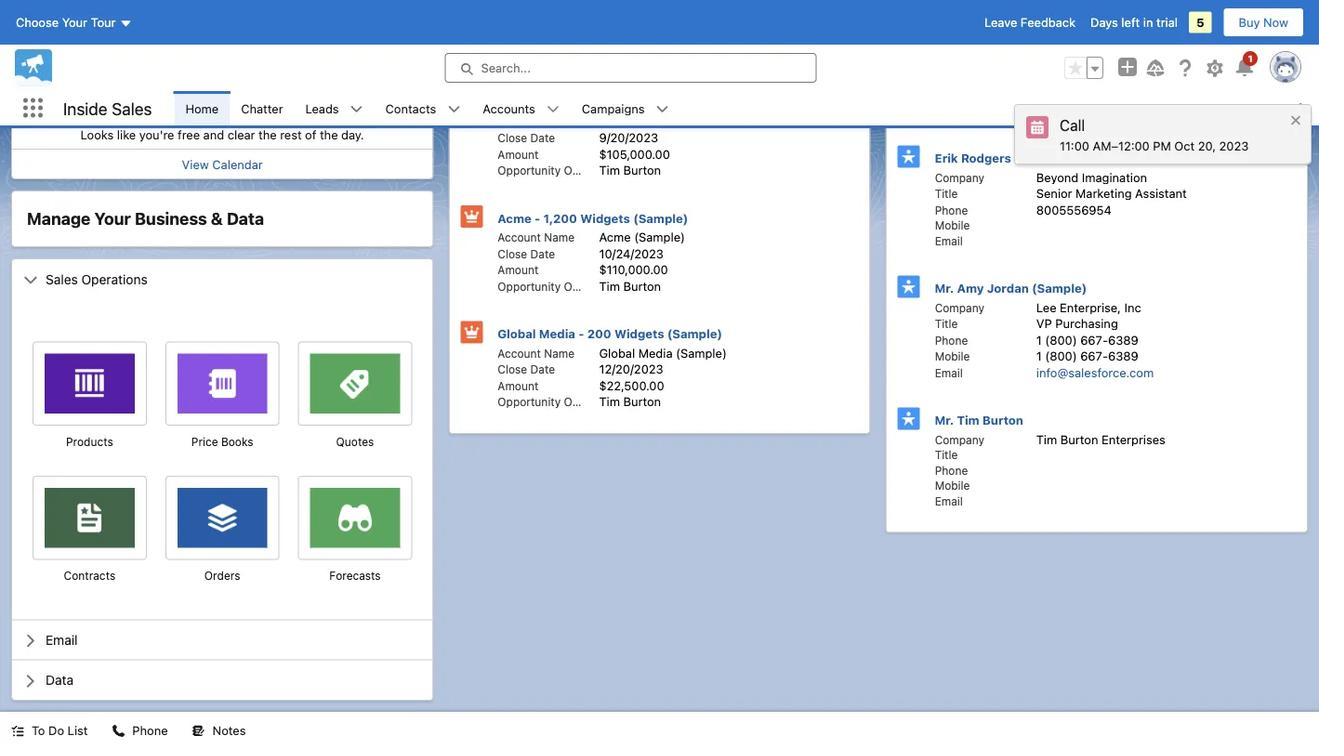Task type: locate. For each thing, give the bounding box(es) containing it.
1 vertical spatial mobile
[[935, 350, 970, 363]]

0 vertical spatial close
[[498, 132, 527, 145]]

account name for -
[[498, 347, 575, 360]]

title
[[935, 187, 958, 200], [935, 318, 958, 331], [935, 449, 958, 462]]

1 (800) 667-6389 for mobile
[[1037, 349, 1139, 363]]

2 owner from the top
[[564, 280, 598, 293]]

company for amy
[[935, 301, 985, 314]]

tim down $110,000.00
[[599, 279, 620, 293]]

3 name from the top
[[544, 347, 575, 360]]

1 vertical spatial amount
[[498, 264, 539, 277]]

data up to do list
[[46, 673, 74, 688]]

viewed up 1100
[[522, 55, 569, 71]]

1 horizontal spatial media
[[639, 346, 673, 360]]

looks
[[81, 127, 114, 141]]

you're
[[139, 127, 174, 141]]

opportunity for 1,200
[[498, 280, 561, 293]]

2 account from the top
[[498, 231, 541, 244]]

text default image inside the contacts list item
[[448, 103, 461, 116]]

mobile up amy
[[935, 219, 970, 232]]

1 vertical spatial (800)
[[1045, 333, 1077, 347]]

standard order image
[[199, 488, 246, 542]]

media left the 200
[[539, 327, 576, 341]]

1 account from the top
[[498, 115, 541, 128]]

global
[[498, 327, 536, 341], [599, 346, 635, 360]]

1 vertical spatial company
[[935, 301, 985, 314]]

account for acme - 1100 widgets (sample)
[[498, 115, 541, 128]]

tim down $105,000.00
[[599, 163, 620, 177]]

1 opportunity from the top
[[498, 164, 561, 177]]

1 opportunity owner tim burton from the top
[[498, 163, 661, 177]]

phone down mr. tim burton
[[935, 464, 968, 477]]

0 vertical spatial your
[[62, 15, 87, 29]]

- left 1100
[[535, 95, 540, 109]]

opportunity owner tim burton for $22,500.00
[[498, 395, 661, 409]]

2 vertical spatial 1 (800) 667-6389
[[1037, 349, 1139, 363]]

day.
[[341, 127, 364, 141]]

info@salesforce.com
[[1037, 365, 1154, 379]]

text default image left 'notes' at the bottom left
[[192, 725, 205, 738]]

to
[[32, 724, 45, 738]]

1 vertical spatial opportunity
[[498, 280, 561, 293]]

1 owner from the top
[[564, 164, 598, 177]]

in
[[1144, 15, 1153, 29]]

date for 1,200
[[531, 247, 555, 260]]

mr. tim burton
[[935, 413, 1024, 427]]

close date for acme - 1100 widgets (sample)
[[498, 132, 555, 145]]

the
[[259, 127, 277, 141], [320, 127, 338, 141]]

lead left the status:
[[911, 40, 938, 54]]

phone down amy
[[935, 334, 968, 347]]

text default image for email
[[23, 634, 38, 649]]

2 vertical spatial date
[[531, 363, 555, 376]]

0 vertical spatial date
[[531, 132, 555, 145]]

0 vertical spatial opportunity
[[498, 164, 561, 177]]

1 vertical spatial widgets
[[580, 211, 630, 225]]

mr. amy jordan (sample)
[[935, 281, 1087, 295]]

1 horizontal spatial recently-
[[898, 111, 959, 126]]

email down mr. tim burton
[[935, 495, 963, 508]]

1 vertical spatial global
[[599, 346, 635, 360]]

1 (800) 667-6389 up info@salesforce.com
[[1037, 349, 1139, 363]]

beyond imagination
[[1037, 170, 1148, 184]]

0 vertical spatial opportunity owner tim burton
[[498, 163, 661, 177]]

amount for acme - 1,200 widgets (sample)
[[498, 264, 539, 277]]

0 horizontal spatial sales
[[46, 271, 78, 287]]

company down amy
[[935, 301, 985, 314]]

0 vertical spatial global
[[498, 327, 536, 341]]

1 vertical spatial account
[[498, 231, 541, 244]]

company
[[935, 171, 985, 184], [935, 301, 985, 314], [935, 433, 985, 446]]

text default image for data
[[23, 674, 38, 689]]

0 horizontal spatial the
[[259, 127, 277, 141]]

name down 1100
[[544, 115, 575, 128]]

0 vertical spatial amount
[[498, 148, 539, 161]]

close date down 1,200
[[498, 247, 555, 260]]

1 date from the top
[[531, 132, 555, 145]]

(3) for recently-viewed leads (3)
[[1051, 111, 1070, 126]]

recently- up accounts
[[461, 55, 522, 71]]

universal
[[1023, 26, 1075, 40]]

3 account name from the top
[[498, 347, 575, 360]]

opportunity owner tim burton up the 200
[[498, 279, 661, 293]]

6389 for mobile
[[1108, 349, 1139, 363]]

name for 1,200
[[544, 231, 575, 244]]

0 vertical spatial (3)
[[664, 55, 684, 71]]

1 vertical spatial title
[[935, 318, 958, 331]]

text default image inside phone 'button'
[[112, 725, 125, 738]]

0 vertical spatial recently-
[[461, 55, 522, 71]]

2 vertical spatial mobile
[[935, 479, 970, 492]]

global left the 200
[[498, 327, 536, 341]]

2 amount from the top
[[498, 264, 539, 277]]

campaigns
[[582, 101, 645, 115]]

0 vertical spatial viewed
[[522, 55, 569, 71]]

2 vertical spatial company
[[935, 433, 985, 446]]

owner
[[564, 164, 598, 177], [564, 280, 598, 293], [564, 396, 598, 409]]

0 horizontal spatial global
[[498, 327, 536, 341]]

widgets for 9/20/2023
[[575, 95, 625, 109]]

1 the from the left
[[259, 127, 277, 141]]

title phone mobile email
[[935, 449, 970, 508]]

text default image inside accounts list item
[[547, 103, 560, 116]]

beyond
[[1037, 170, 1079, 184]]

0 horizontal spatial your
[[62, 15, 87, 29]]

standard forecasting3 image
[[331, 488, 379, 542]]

1 (800) 667-6389 for phone
[[1037, 333, 1139, 347]]

2 vertical spatial 6389
[[1108, 349, 1139, 363]]

amount for acme - 1100 widgets (sample)
[[498, 148, 539, 161]]

1 horizontal spatial (3)
[[1051, 111, 1070, 126]]

1 vertical spatial your
[[94, 209, 131, 229]]

3 title from the top
[[935, 449, 958, 462]]

leads left call
[[1010, 111, 1048, 126]]

company down mr. tim burton
[[935, 433, 985, 446]]

email up mr. tim burton
[[935, 366, 963, 379]]

-
[[535, 95, 540, 109], [535, 211, 540, 225], [579, 327, 584, 341]]

2 vertical spatial account
[[498, 347, 541, 360]]

account name
[[498, 115, 575, 128], [498, 231, 575, 244], [498, 347, 575, 360]]

owner for $110,000.00
[[564, 280, 598, 293]]

close date down global media - 200 widgets (sample)
[[498, 363, 555, 376]]

2 opportunity owner tim burton from the top
[[498, 279, 661, 293]]

amount
[[498, 148, 539, 161], [498, 264, 539, 277], [498, 379, 539, 392]]

2 vertical spatial widgets
[[615, 327, 664, 341]]

data right &
[[227, 209, 264, 229]]

11:00
[[1060, 139, 1090, 152]]

sales left operations
[[46, 271, 78, 287]]

1 vertical spatial account name
[[498, 231, 575, 244]]

inc
[[1125, 300, 1141, 314]]

2 close from the top
[[498, 247, 527, 260]]

owner up the 200
[[564, 280, 598, 293]]

1 title from the top
[[935, 187, 958, 200]]

account down acme - 1,200 widgets (sample)
[[498, 231, 541, 244]]

close date down accounts list item
[[498, 132, 555, 145]]

vp purchasing
[[1037, 317, 1118, 331]]

3 amount from the top
[[498, 379, 539, 392]]

your left tour
[[62, 15, 87, 29]]

2 company from the top
[[935, 301, 985, 314]]

1 horizontal spatial the
[[320, 127, 338, 141]]

mr. left amy
[[935, 281, 954, 295]]

0 vertical spatial title
[[935, 187, 958, 200]]

like
[[117, 127, 136, 141]]

667- for phone
[[1081, 333, 1108, 347]]

0 vertical spatial widgets
[[575, 95, 625, 109]]

owner down the 200
[[564, 396, 598, 409]]

text default image down contracts button in the bottom left of the page
[[23, 634, 38, 649]]

global down global media - 200 widgets (sample)
[[599, 346, 635, 360]]

amount for global media - 200 widgets (sample)
[[498, 379, 539, 392]]

choose your tour button
[[15, 7, 133, 37]]

0 vertical spatial account
[[498, 115, 541, 128]]

account name down 1100
[[498, 115, 575, 128]]

text default image
[[23, 273, 38, 288], [23, 634, 38, 649], [23, 674, 38, 689], [112, 725, 125, 738]]

1 name from the top
[[544, 115, 575, 128]]

(3)
[[664, 55, 684, 71], [1051, 111, 1070, 126]]

data inside dropdown button
[[46, 673, 74, 688]]

0 horizontal spatial (3)
[[664, 55, 684, 71]]

- for 1100
[[535, 95, 540, 109]]

1 (800) 667-6389 down the purchasing
[[1037, 333, 1139, 347]]

text default image for leads
[[350, 103, 363, 116]]

1 (800) 667-6389 up advertisement
[[1023, 12, 1125, 26]]

widgets
[[575, 95, 625, 109], [580, 211, 630, 225], [615, 327, 664, 341]]

text default image inside data dropdown button
[[23, 674, 38, 689]]

(3) for recently-viewed opportunities (3)
[[664, 55, 684, 71]]

contacts list item
[[374, 91, 472, 126]]

list
[[174, 91, 1319, 126]]

burton for $22,500.00
[[623, 395, 661, 409]]

0 horizontal spatial recently-
[[461, 55, 522, 71]]

opportunity owner tim burton up acme - 1,200 widgets (sample)
[[498, 163, 661, 177]]

1 vertical spatial 1 (800) 667-6389
[[1037, 333, 1139, 347]]

0 vertical spatial mobile
[[935, 219, 970, 232]]

(800)
[[1031, 12, 1063, 26], [1045, 333, 1077, 347], [1045, 349, 1077, 363]]

2 vertical spatial name
[[544, 347, 575, 360]]

viewed for opportunities
[[522, 55, 569, 71]]

close date
[[498, 132, 555, 145], [498, 247, 555, 260], [498, 363, 555, 376]]

2 vertical spatial (800)
[[1045, 349, 1077, 363]]

1 vertical spatial 667-
[[1081, 333, 1108, 347]]

forecasts
[[329, 569, 381, 582]]

1 vertical spatial (3)
[[1051, 111, 1070, 126]]

1 mobile from the top
[[935, 219, 970, 232]]

mobile up mr. tim burton
[[935, 350, 970, 363]]

0 horizontal spatial leads
[[305, 101, 339, 115]]

leads up of
[[305, 101, 339, 115]]

0 vertical spatial close date
[[498, 132, 555, 145]]

opportunities
[[572, 55, 661, 71]]

widgets right 1100
[[575, 95, 625, 109]]

2 vertical spatial owner
[[564, 396, 598, 409]]

3 close from the top
[[498, 363, 527, 376]]

1 vertical spatial date
[[531, 247, 555, 260]]

acme (sample) for 10/24/2023
[[599, 230, 685, 244]]

0 vertical spatial 1 (800) 667-6389
[[1023, 12, 1125, 26]]

erik
[[935, 151, 958, 165]]

date down accounts list item
[[531, 132, 555, 145]]

1 close date from the top
[[498, 132, 555, 145]]

opportunity owner tim burton down $22,500.00
[[498, 395, 661, 409]]

campaigns link
[[571, 91, 656, 126]]

(3) right opportunities
[[664, 55, 684, 71]]

lead left source:
[[911, 54, 938, 68]]

0 vertical spatial mr.
[[935, 281, 954, 295]]

1 vertical spatial close
[[498, 247, 527, 260]]

close
[[498, 132, 527, 145], [498, 247, 527, 260], [498, 363, 527, 376]]

operations
[[81, 271, 148, 287]]

text default image left 'sales operations'
[[23, 273, 38, 288]]

(800) for phone
[[1045, 333, 1077, 347]]

text default image
[[350, 103, 363, 116], [448, 103, 461, 116], [547, 103, 560, 116], [656, 103, 669, 116], [11, 725, 24, 738], [192, 725, 205, 738]]

text default image inside campaigns list item
[[656, 103, 669, 116]]

lead status:
[[911, 40, 981, 54]]

sales up like
[[112, 98, 152, 118]]

orders
[[204, 569, 240, 582]]

lee enterprise, inc
[[1037, 300, 1141, 314]]

view calendar link
[[182, 157, 263, 171]]

text default image inside sales operations dropdown button
[[23, 273, 38, 288]]

media for (sample)
[[639, 346, 673, 360]]

12/20/2023
[[599, 362, 664, 376]]

2 vertical spatial title
[[935, 449, 958, 462]]

1 vertical spatial sales
[[46, 271, 78, 287]]

20,
[[1198, 139, 1216, 152]]

0 vertical spatial -
[[535, 95, 540, 109]]

your for manage
[[94, 209, 131, 229]]

account
[[498, 115, 541, 128], [498, 231, 541, 244], [498, 347, 541, 360]]

name down 1,200
[[544, 231, 575, 244]]

clear
[[228, 127, 255, 141]]

text default image up day.
[[350, 103, 363, 116]]

0 horizontal spatial viewed
[[522, 55, 569, 71]]

3 mobile from the top
[[935, 479, 970, 492]]

accounts
[[483, 101, 535, 115]]

account name down global media - 200 widgets (sample)
[[498, 347, 575, 360]]

date for -
[[531, 363, 555, 376]]

2 mr. from the top
[[935, 413, 954, 427]]

1 horizontal spatial global
[[599, 346, 635, 360]]

1 horizontal spatial sales
[[112, 98, 152, 118]]

title inside title phone mobile email
[[935, 449, 958, 462]]

viewed up rodgers
[[959, 111, 1006, 126]]

name down global media - 200 widgets (sample)
[[544, 347, 575, 360]]

(3) right small icon
[[1051, 111, 1070, 126]]

1 vertical spatial close date
[[498, 247, 555, 260]]

2 close date from the top
[[498, 247, 555, 260]]

your right manage
[[94, 209, 131, 229]]

3 account from the top
[[498, 347, 541, 360]]

1 vertical spatial recently-
[[898, 111, 959, 126]]

recently-viewed opportunities (3)
[[461, 55, 684, 71]]

3 owner from the top
[[564, 396, 598, 409]]

standard quote image
[[331, 354, 379, 408]]

data button
[[12, 661, 433, 700]]

2 vertical spatial amount
[[498, 379, 539, 392]]

owner up acme - 1,200 widgets (sample)
[[564, 164, 598, 177]]

media up 12/20/2023
[[639, 346, 673, 360]]

contacts link
[[374, 91, 448, 126]]

search...
[[481, 61, 531, 75]]

1 account name from the top
[[498, 115, 575, 128]]

rodgers
[[961, 151, 1011, 165]]

0 horizontal spatial media
[[539, 327, 576, 341]]

standard product2 image
[[66, 354, 113, 408]]

widgets for 10/24/2023
[[580, 211, 630, 225]]

1 vertical spatial 6389
[[1108, 333, 1139, 347]]

forecasts button
[[298, 568, 412, 584]]

0 vertical spatial media
[[539, 327, 576, 341]]

leads inside list item
[[305, 101, 339, 115]]

1 vertical spatial opportunity owner tim burton
[[498, 279, 661, 293]]

text default image up to
[[23, 674, 38, 689]]

text default image right accounts
[[547, 103, 560, 116]]

trial
[[1157, 15, 1178, 29]]

1 vertical spatial data
[[46, 673, 74, 688]]

title down mr. tim burton
[[935, 449, 958, 462]]

2 date from the top
[[531, 247, 555, 260]]

leads
[[305, 101, 339, 115], [1010, 111, 1048, 126]]

sales operations button
[[12, 259, 433, 299]]

acme (sample) up 10/24/2023
[[599, 230, 685, 244]]

- left the 200
[[579, 327, 584, 341]]

media
[[539, 327, 576, 341], [639, 346, 673, 360]]

text default image inside email dropdown button
[[23, 634, 38, 649]]

inside
[[63, 98, 108, 118]]

text default image inside leads list item
[[350, 103, 363, 116]]

acme (sample) up 9/20/2023
[[599, 114, 685, 128]]

2 acme (sample) from the top
[[599, 230, 685, 244]]

text default image right contacts
[[448, 103, 461, 116]]

2 title from the top
[[935, 318, 958, 331]]

2 mobile from the top
[[935, 350, 970, 363]]

global for global media - 200 widgets (sample)
[[498, 327, 536, 341]]

burton for $105,000.00
[[623, 163, 661, 177]]

am–12:00
[[1093, 139, 1150, 152]]

3 date from the top
[[531, 363, 555, 376]]

1 vertical spatial mr.
[[935, 413, 954, 427]]

3 close date from the top
[[498, 363, 555, 376]]

sales operations
[[46, 271, 148, 287]]

opportunity owner tim burton
[[498, 163, 661, 177], [498, 279, 661, 293], [498, 395, 661, 409]]

days
[[1091, 15, 1118, 29]]

title down amy
[[935, 318, 958, 331]]

0 vertical spatial account name
[[498, 115, 575, 128]]

your inside popup button
[[62, 15, 87, 29]]

account down global media - 200 widgets (sample)
[[498, 347, 541, 360]]

(sample)
[[628, 95, 683, 109], [634, 114, 685, 128], [633, 211, 688, 225], [634, 230, 685, 244], [1032, 281, 1087, 295], [668, 327, 722, 341], [676, 346, 727, 360]]

date down 1,200
[[531, 247, 555, 260]]

2 vertical spatial opportunity
[[498, 396, 561, 409]]

calendar
[[212, 157, 263, 171]]

email up amy
[[935, 234, 963, 247]]

title down erik
[[935, 187, 958, 200]]

1 vertical spatial owner
[[564, 280, 598, 293]]

burton for $110,000.00
[[623, 279, 661, 293]]

1 vertical spatial -
[[535, 211, 540, 225]]

1 company from the top
[[935, 171, 985, 184]]

company down erik
[[935, 171, 985, 184]]

2 lead from the top
[[911, 54, 938, 68]]

buy now button
[[1223, 7, 1305, 37]]

8005556954
[[1037, 203, 1112, 217]]

mr. up title phone mobile email
[[935, 413, 954, 427]]

0 vertical spatial company
[[935, 171, 985, 184]]

tim down $22,500.00
[[599, 395, 620, 409]]

phone left notes button
[[132, 724, 168, 738]]

group
[[1065, 57, 1104, 79]]

choose
[[16, 15, 59, 29]]

- left 1,200
[[535, 211, 540, 225]]

text default image up 9/20/2023
[[656, 103, 669, 116]]

account name down 1,200
[[498, 231, 575, 244]]

email down the contracts
[[46, 633, 78, 648]]

667-
[[1067, 12, 1094, 26], [1081, 333, 1108, 347], [1081, 349, 1108, 363]]

account down search...
[[498, 115, 541, 128]]

1 mr. from the top
[[935, 281, 954, 295]]

1 vertical spatial media
[[639, 346, 673, 360]]

1 vertical spatial acme (sample)
[[599, 230, 685, 244]]

global media - 200 widgets (sample)
[[498, 327, 722, 341]]

text default image right list
[[112, 725, 125, 738]]

0 vertical spatial data
[[227, 209, 264, 229]]

2 opportunity from the top
[[498, 280, 561, 293]]

2 vertical spatial close
[[498, 363, 527, 376]]

recently- up erik
[[898, 111, 959, 126]]

1 amount from the top
[[498, 148, 539, 161]]

1 close from the top
[[498, 132, 527, 145]]

mobile down mr. tim burton
[[935, 479, 970, 492]]

0 vertical spatial name
[[544, 115, 575, 128]]

2 name from the top
[[544, 231, 575, 244]]

your for choose
[[62, 15, 87, 29]]

feedback
[[1021, 15, 1076, 29]]

1 (800) 667-6389
[[1023, 12, 1125, 26], [1037, 333, 1139, 347], [1037, 349, 1139, 363]]

2 vertical spatial opportunity owner tim burton
[[498, 395, 661, 409]]

2 account name from the top
[[498, 231, 575, 244]]

0 horizontal spatial data
[[46, 673, 74, 688]]

the right of
[[320, 127, 338, 141]]

1 acme (sample) from the top
[[599, 114, 685, 128]]

0 vertical spatial acme (sample)
[[599, 114, 685, 128]]

0 vertical spatial owner
[[564, 164, 598, 177]]

call alert
[[1060, 116, 1300, 135]]

rest
[[280, 127, 302, 141]]

date down global media - 200 widgets (sample)
[[531, 363, 555, 376]]

2 vertical spatial close date
[[498, 363, 555, 376]]

3 company from the top
[[935, 433, 985, 446]]

widgets up 10/24/2023
[[580, 211, 630, 225]]

the left the rest
[[259, 127, 277, 141]]

lead for lead source:
[[911, 54, 938, 68]]

widgets up global media (sample)
[[615, 327, 664, 341]]

3 opportunity from the top
[[498, 396, 561, 409]]

tim for $105,000.00
[[599, 163, 620, 177]]

1 horizontal spatial leads
[[1010, 111, 1048, 126]]

- for 1,200
[[535, 211, 540, 225]]

0 vertical spatial (800)
[[1031, 12, 1063, 26]]

acme up 10/24/2023
[[599, 230, 631, 244]]

3 opportunity owner tim burton from the top
[[498, 395, 661, 409]]

1 vertical spatial viewed
[[959, 111, 1006, 126]]

lead for lead status:
[[911, 40, 938, 54]]

acme left 1,200
[[498, 211, 532, 225]]

1 horizontal spatial your
[[94, 209, 131, 229]]

acme up 9/20/2023
[[599, 114, 631, 128]]

text default image left to
[[11, 725, 24, 738]]

account name for 1,200
[[498, 231, 575, 244]]

2 vertical spatial 667-
[[1081, 349, 1108, 363]]

1 horizontal spatial viewed
[[959, 111, 1006, 126]]

books
[[221, 435, 253, 448]]

phone up mobile email
[[935, 204, 968, 217]]

1 lead from the top
[[911, 40, 938, 54]]

products
[[66, 435, 113, 448]]

pm
[[1153, 139, 1171, 152]]

1 vertical spatial name
[[544, 231, 575, 244]]

2 vertical spatial account name
[[498, 347, 575, 360]]



Task type: vqa. For each thing, say whether or not it's contained in the screenshot.


Task type: describe. For each thing, give the bounding box(es) containing it.
universal technologies
[[1023, 26, 1152, 40]]

$105,000.00
[[599, 147, 670, 161]]

products button
[[33, 433, 147, 450]]

1,200
[[543, 211, 577, 225]]

phone button
[[101, 712, 179, 749]]

mobile for mobile
[[935, 350, 970, 363]]

owner for $22,500.00
[[564, 396, 598, 409]]

left
[[1122, 15, 1140, 29]]

text default image for sales operations
[[23, 273, 38, 288]]

10/24/2023
[[599, 246, 664, 260]]

advertisement
[[1023, 54, 1104, 68]]

senior
[[1037, 186, 1073, 200]]

text default image inside to do list button
[[11, 725, 24, 738]]

contracts
[[64, 569, 115, 582]]

global media (sample)
[[599, 346, 727, 360]]

of
[[305, 127, 317, 141]]

tim for $110,000.00
[[599, 279, 620, 293]]

manage your business & data
[[27, 209, 264, 229]]

acme down search...
[[498, 95, 532, 109]]

looks like you're free and clear the rest of the day.
[[81, 127, 364, 141]]

0 vertical spatial sales
[[112, 98, 152, 118]]

close date for acme - 1,200 widgets (sample)
[[498, 247, 555, 260]]

notes
[[213, 724, 246, 738]]

purchasing
[[1056, 317, 1118, 331]]

buy now
[[1239, 15, 1289, 29]]

name for 1100
[[544, 115, 575, 128]]

recently-viewed leads (3)
[[898, 111, 1070, 126]]

accounts list item
[[472, 91, 571, 126]]

owner for $105,000.00
[[564, 164, 598, 177]]

mobile for mobile email
[[935, 219, 970, 232]]

mr. for mr. tim burton
[[935, 413, 954, 427]]

recently- for recently-viewed leads (3)
[[898, 111, 959, 126]]

to do list button
[[0, 712, 99, 749]]

tim for $22,500.00
[[599, 395, 620, 409]]

list
[[68, 724, 88, 738]]

notes button
[[181, 712, 257, 749]]

marketing
[[1076, 186, 1132, 200]]

email inside mobile email
[[935, 234, 963, 247]]

opportunity for -
[[498, 396, 561, 409]]

leads link
[[294, 91, 350, 126]]

&
[[211, 209, 223, 229]]

view
[[182, 157, 209, 171]]

leave feedback link
[[985, 15, 1076, 29]]

list containing home
[[174, 91, 1319, 126]]

oct
[[1175, 139, 1195, 152]]

5
[[1197, 15, 1205, 29]]

small image
[[1027, 116, 1049, 139]]

text default image inside notes button
[[192, 725, 205, 738]]

account name for 1100
[[498, 115, 575, 128]]

manage
[[27, 209, 91, 229]]

text default image for campaigns
[[656, 103, 669, 116]]

technologies
[[1078, 26, 1152, 40]]

accounts link
[[472, 91, 547, 126]]

1 button
[[1234, 51, 1258, 79]]

text default image for phone
[[112, 725, 125, 738]]

standard contract image
[[66, 488, 113, 542]]

standard pricebook2 image
[[199, 354, 246, 408]]

imagination
[[1082, 170, 1148, 184]]

account for acme - 1,200 widgets (sample)
[[498, 231, 541, 244]]

source:
[[942, 54, 985, 68]]

do
[[48, 724, 64, 738]]

acme - 1,200 widgets (sample)
[[498, 211, 688, 225]]

quotes button
[[298, 433, 412, 450]]

call 11:00 am–12:00 pm oct 20, 2023
[[1060, 117, 1249, 152]]

sales inside dropdown button
[[46, 271, 78, 287]]

6389 for phone
[[1108, 333, 1139, 347]]

tim down info@salesforce.com
[[1037, 432, 1057, 446]]

lead source:
[[911, 54, 985, 68]]

erik rodgers
[[935, 151, 1011, 165]]

price books
[[191, 435, 253, 448]]

2 vertical spatial -
[[579, 327, 584, 341]]

667- for mobile
[[1081, 349, 1108, 363]]

home
[[185, 101, 219, 115]]

close date for global media - 200 widgets (sample)
[[498, 363, 555, 376]]

and
[[203, 127, 224, 141]]

title for mr.
[[935, 318, 958, 331]]

2023
[[1220, 139, 1249, 152]]

leads list item
[[294, 91, 374, 126]]

opportunity owner tim burton for $110,000.00
[[498, 279, 661, 293]]

phone inside 'button'
[[132, 724, 168, 738]]

company for rodgers
[[935, 171, 985, 184]]

200
[[587, 327, 612, 341]]

days left in trial
[[1091, 15, 1178, 29]]

close for acme - 1,200 widgets (sample)
[[498, 247, 527, 260]]

info@salesforce.com link
[[1037, 365, 1154, 379]]

viewed for leads
[[959, 111, 1006, 126]]

price
[[191, 435, 218, 448]]

media for -
[[539, 327, 576, 341]]

acme (sample) for 9/20/2023
[[599, 114, 685, 128]]

enterprises
[[1102, 432, 1166, 446]]

call
[[1060, 117, 1085, 134]]

jordan
[[987, 281, 1029, 295]]

close for global media - 200 widgets (sample)
[[498, 363, 527, 376]]

tim burton enterprises
[[1037, 432, 1166, 446]]

title for erik
[[935, 187, 958, 200]]

chatter
[[241, 101, 283, 115]]

2 the from the left
[[320, 127, 338, 141]]

tim up title phone mobile email
[[957, 413, 980, 427]]

0 vertical spatial 667-
[[1067, 12, 1094, 26]]

opportunity owner tim burton for $105,000.00
[[498, 163, 661, 177]]

global for global media (sample)
[[599, 346, 635, 360]]

campaigns list item
[[571, 91, 680, 126]]

home link
[[174, 91, 230, 126]]

tour
[[91, 15, 116, 29]]

name for -
[[544, 347, 575, 360]]

free
[[178, 127, 200, 141]]

$110,000.00
[[599, 263, 668, 277]]

opportunity for 1100
[[498, 164, 561, 177]]

contacts
[[386, 101, 436, 115]]

to do list
[[32, 724, 88, 738]]

1 horizontal spatial data
[[227, 209, 264, 229]]

inside sales
[[63, 98, 152, 118]]

amy
[[957, 281, 984, 295]]

acme - 1100 widgets (sample)
[[498, 95, 683, 109]]

mr. for mr. amy jordan (sample)
[[935, 281, 954, 295]]

quotes
[[336, 435, 374, 448]]

business
[[135, 209, 207, 229]]

phone inside title phone mobile email
[[935, 464, 968, 477]]

(800) for mobile
[[1045, 349, 1077, 363]]

text default image for accounts
[[547, 103, 560, 116]]

account for global media - 200 widgets (sample)
[[498, 347, 541, 360]]

email button
[[12, 621, 433, 660]]

1 inside popup button
[[1248, 53, 1253, 64]]

close for acme - 1100 widgets (sample)
[[498, 132, 527, 145]]

1100
[[543, 95, 572, 109]]

0 vertical spatial 6389
[[1094, 12, 1125, 26]]

email inside title phone mobile email
[[935, 495, 963, 508]]

date for 1100
[[531, 132, 555, 145]]

text default image for contacts
[[448, 103, 461, 116]]

status:
[[942, 40, 981, 54]]

email inside dropdown button
[[46, 633, 78, 648]]

company for tim
[[935, 433, 985, 446]]

contracts button
[[33, 568, 147, 584]]

enterprise,
[[1060, 300, 1121, 314]]

lee
[[1037, 300, 1057, 314]]

recently- for recently-viewed opportunities (3)
[[461, 55, 522, 71]]



